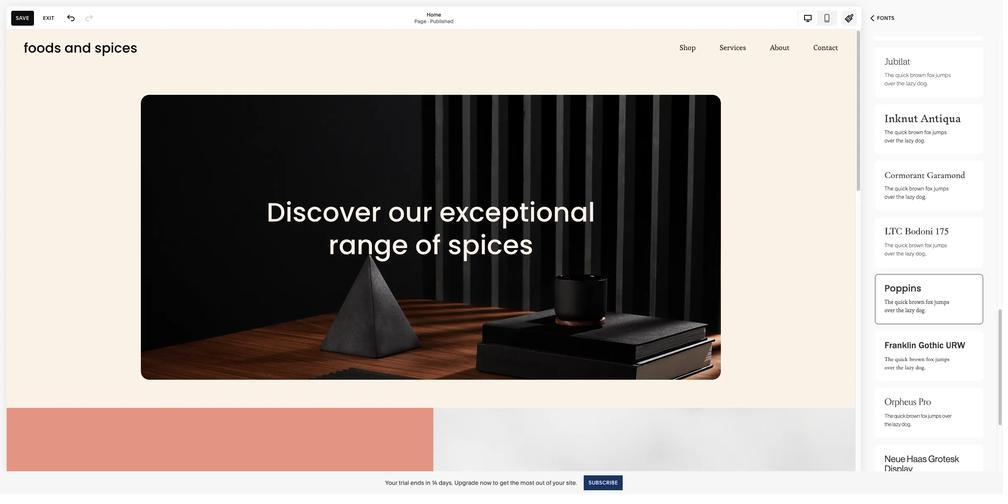 Task type: vqa. For each thing, say whether or not it's contained in the screenshot.
Extra at the right top of the page
no



Task type: locate. For each thing, give the bounding box(es) containing it.
the inside 'poppins the quick brown fox jumps over the lazy dog.'
[[897, 307, 905, 314]]

the quick brown fox jumps over the lazy dog. up cormorant garamond
[[885, 128, 947, 144]]

jumps
[[937, 72, 952, 78], [933, 128, 947, 136], [935, 185, 950, 192], [934, 242, 948, 250], [935, 299, 950, 306], [936, 356, 950, 363], [929, 413, 942, 420]]

brown inside orpheus pro the quick brown fox jumps over the lazy dog.
[[907, 413, 921, 420]]

the down the cormorant
[[897, 194, 905, 201]]

of
[[546, 480, 552, 487]]

fox
[[928, 72, 935, 78], [925, 128, 932, 136], [926, 185, 933, 192], [926, 242, 933, 250], [927, 299, 934, 306], [927, 356, 935, 363], [922, 413, 928, 420]]

over
[[885, 80, 896, 87], [885, 136, 895, 144], [885, 194, 896, 201], [885, 250, 896, 258], [885, 307, 896, 314], [885, 364, 896, 371], [943, 413, 953, 420]]

2 the from the top
[[885, 128, 894, 136]]

lazy inside the quick brown fox jumps over the lazy dog. button
[[905, 136, 914, 144]]

the inside button
[[885, 128, 894, 136]]

neue
[[885, 454, 906, 465]]

brown inside ltc bodoni 175 the quick brown fox jumps over the lazy dog.
[[910, 242, 924, 250]]

the quick brown fox jumps over the lazy dog. for franklin gothic urw
[[885, 356, 950, 371]]

franklin
[[885, 340, 917, 351]]

the quick brown fox jumps over the lazy dog. for cormorant garamond
[[885, 185, 950, 201]]

over inside ltc bodoni 175 the quick brown fox jumps over the lazy dog.
[[885, 250, 896, 258]]

the inside ltc bodoni 175 the quick brown fox jumps over the lazy dog.
[[897, 250, 905, 258]]

175
[[936, 226, 950, 238]]

the inside 'poppins the quick brown fox jumps over the lazy dog.'
[[885, 299, 894, 306]]

quick
[[896, 72, 910, 78], [895, 128, 908, 136], [896, 185, 909, 192], [896, 242, 908, 250], [896, 299, 909, 306], [896, 356, 909, 363], [895, 413, 906, 420]]

quick inside 'poppins the quick brown fox jumps over the lazy dog.'
[[896, 299, 909, 306]]

urw
[[947, 340, 966, 351]]

the
[[897, 80, 905, 87], [897, 136, 904, 144], [897, 194, 905, 201], [897, 250, 905, 258], [897, 307, 905, 314], [897, 364, 904, 371], [885, 421, 892, 428], [511, 480, 519, 487]]

4 the quick brown fox jumps over the lazy dog. from the top
[[885, 356, 950, 371]]

to
[[493, 480, 499, 487]]

the up the cormorant
[[897, 136, 904, 144]]

the down orpheus
[[885, 421, 892, 428]]

jumps inside ltc bodoni 175 the quick brown fox jumps over the lazy dog.
[[934, 242, 948, 250]]

1 the quick brown fox jumps over the lazy dog. from the top
[[885, 72, 952, 87]]

7 the from the top
[[885, 413, 894, 420]]

the quick brown fox jumps over the lazy dog. down cormorant garamond
[[885, 185, 950, 201]]

cormorant
[[885, 170, 926, 181]]

jumps inside the quick brown fox jumps over the lazy dog. button
[[933, 128, 947, 136]]

subscribe
[[589, 480, 618, 486]]

subscribe button
[[584, 476, 623, 491]]

3 the from the top
[[885, 185, 894, 192]]

lazy up the cormorant
[[905, 136, 914, 144]]

fox inside 'poppins the quick brown fox jumps over the lazy dog.'
[[927, 299, 934, 306]]

poppins
[[885, 282, 922, 295]]

over inside 'poppins the quick brown fox jumps over the lazy dog.'
[[885, 307, 896, 314]]

published
[[430, 18, 454, 24]]

your trial ends in 14 days. upgrade now to get the most out of your site.
[[386, 480, 578, 487]]

get
[[500, 480, 509, 487]]

most
[[521, 480, 535, 487]]

lazy down orpheus
[[893, 421, 902, 428]]

the quick brown fox jumps over the lazy dog. for jubilat
[[885, 72, 952, 87]]

4 the from the top
[[885, 242, 894, 250]]

the quick brown fox jumps over the lazy dog. down jubilat
[[885, 72, 952, 87]]

quick inside orpheus pro the quick brown fox jumps over the lazy dog.
[[895, 413, 906, 420]]

the down poppins
[[897, 307, 905, 314]]

the down the ltc on the right
[[897, 250, 905, 258]]

grotesk
[[929, 454, 960, 465]]

3 the quick brown fox jumps over the lazy dog. from the top
[[885, 185, 950, 201]]

trial
[[399, 480, 409, 487]]

tab list
[[799, 11, 837, 25]]

the right get
[[511, 480, 519, 487]]

orpheus pro the quick brown fox jumps over the lazy dog.
[[885, 395, 953, 428]]

5 the from the top
[[885, 299, 894, 306]]

save button
[[11, 11, 34, 26]]

neue haas grotesk display
[[885, 454, 960, 475]]

the quick brown fox jumps over the lazy dog. down franklin gothic urw
[[885, 356, 950, 371]]

lazy down poppins
[[906, 307, 915, 314]]

lazy down bodoni
[[906, 250, 915, 258]]

the quick brown fox jumps over the lazy dog.
[[885, 72, 952, 87], [885, 128, 947, 144], [885, 185, 950, 201], [885, 356, 950, 371]]

poppins the quick brown fox jumps over the lazy dog.
[[885, 282, 950, 314]]

fonts button
[[862, 9, 904, 27]]

the
[[885, 72, 895, 78], [885, 128, 894, 136], [885, 185, 894, 192], [885, 242, 894, 250], [885, 299, 894, 306], [885, 356, 894, 363], [885, 413, 894, 420]]

site.
[[567, 480, 578, 487]]

your
[[553, 480, 565, 487]]

2 the quick brown fox jumps over the lazy dog. from the top
[[885, 128, 947, 144]]

gothic
[[919, 340, 944, 351]]

dog. inside ltc bodoni 175 the quick brown fox jumps over the lazy dog.
[[916, 250, 927, 258]]

1 the from the top
[[885, 72, 895, 78]]

lazy inside ltc bodoni 175 the quick brown fox jumps over the lazy dog.
[[906, 250, 915, 258]]

the quick brown fox jumps over the lazy dog. inside button
[[885, 128, 947, 144]]

display
[[885, 464, 914, 475]]

brown
[[911, 72, 927, 78], [909, 128, 924, 136], [910, 185, 925, 192], [910, 242, 924, 250], [910, 299, 925, 306], [910, 356, 925, 363], [907, 413, 921, 420]]

dog.
[[918, 80, 929, 87], [916, 136, 926, 144], [917, 194, 927, 201], [916, 250, 927, 258], [917, 307, 926, 314], [916, 364, 927, 371], [902, 421, 912, 428]]

lazy
[[907, 80, 916, 87], [905, 136, 914, 144], [906, 194, 916, 201], [906, 250, 915, 258], [906, 307, 915, 314], [906, 364, 915, 371], [893, 421, 902, 428]]

franklin gothic urw
[[885, 340, 966, 351]]

jumps inside 'poppins the quick brown fox jumps over the lazy dog.'
[[935, 299, 950, 306]]

the inside orpheus pro the quick brown fox jumps over the lazy dog.
[[885, 413, 894, 420]]

fox inside ltc bodoni 175 the quick brown fox jumps over the lazy dog.
[[926, 242, 933, 250]]



Task type: describe. For each thing, give the bounding box(es) containing it.
quick inside button
[[895, 128, 908, 136]]

neue haas grotesk display button
[[876, 445, 984, 495]]

dog. inside button
[[916, 136, 926, 144]]

now
[[480, 480, 492, 487]]

save
[[16, 15, 29, 21]]

exit button
[[38, 11, 59, 26]]

days.
[[439, 480, 453, 487]]

dog. inside orpheus pro the quick brown fox jumps over the lazy dog.
[[902, 421, 912, 428]]

page
[[415, 18, 427, 24]]

your
[[386, 480, 398, 487]]

the inside ltc bodoni 175 the quick brown fox jumps over the lazy dog.
[[885, 242, 894, 250]]

lazy down the cormorant
[[906, 194, 916, 201]]

garamond
[[928, 170, 966, 181]]

home
[[427, 11, 442, 18]]

the down jubilat
[[897, 80, 905, 87]]

over inside orpheus pro the quick brown fox jumps over the lazy dog.
[[943, 413, 953, 420]]

pro
[[920, 395, 932, 410]]

brown inside button
[[909, 128, 924, 136]]

jubilat
[[885, 56, 911, 68]]

in
[[426, 480, 431, 487]]

dog. inside 'poppins the quick brown fox jumps over the lazy dog.'
[[917, 307, 926, 314]]

orpheus
[[885, 395, 917, 410]]

lazy down jubilat
[[907, 80, 916, 87]]

exit
[[43, 15, 54, 21]]

lazy inside orpheus pro the quick brown fox jumps over the lazy dog.
[[893, 421, 902, 428]]

jumps inside orpheus pro the quick brown fox jumps over the lazy dog.
[[929, 413, 942, 420]]

lazy inside 'poppins the quick brown fox jumps over the lazy dog.'
[[906, 307, 915, 314]]

haas
[[908, 454, 928, 465]]

brown inside 'poppins the quick brown fox jumps over the lazy dog.'
[[910, 299, 925, 306]]

6 the from the top
[[885, 356, 894, 363]]

14
[[432, 480, 438, 487]]

the quick brown fox jumps over the lazy dog. button
[[876, 104, 984, 154]]

upgrade
[[455, 480, 479, 487]]

the inside the quick brown fox jumps over the lazy dog. button
[[897, 136, 904, 144]]

fox inside the quick brown fox jumps over the lazy dog. button
[[925, 128, 932, 136]]

·
[[428, 18, 429, 24]]

ltc bodoni 175 the quick brown fox jumps over the lazy dog.
[[885, 226, 950, 258]]

the down franklin
[[897, 364, 904, 371]]

lazy down franklin
[[906, 364, 915, 371]]

bodoni
[[905, 226, 934, 238]]

fox inside orpheus pro the quick brown fox jumps over the lazy dog.
[[922, 413, 928, 420]]

ltc
[[885, 226, 903, 238]]

ends
[[411, 480, 424, 487]]

over inside button
[[885, 136, 895, 144]]

out
[[536, 480, 545, 487]]

cormorant garamond
[[885, 170, 966, 181]]

the inside orpheus pro the quick brown fox jumps over the lazy dog.
[[885, 421, 892, 428]]

home page · published
[[415, 11, 454, 24]]

fonts
[[878, 15, 895, 21]]

quick inside ltc bodoni 175 the quick brown fox jumps over the lazy dog.
[[896, 242, 908, 250]]



